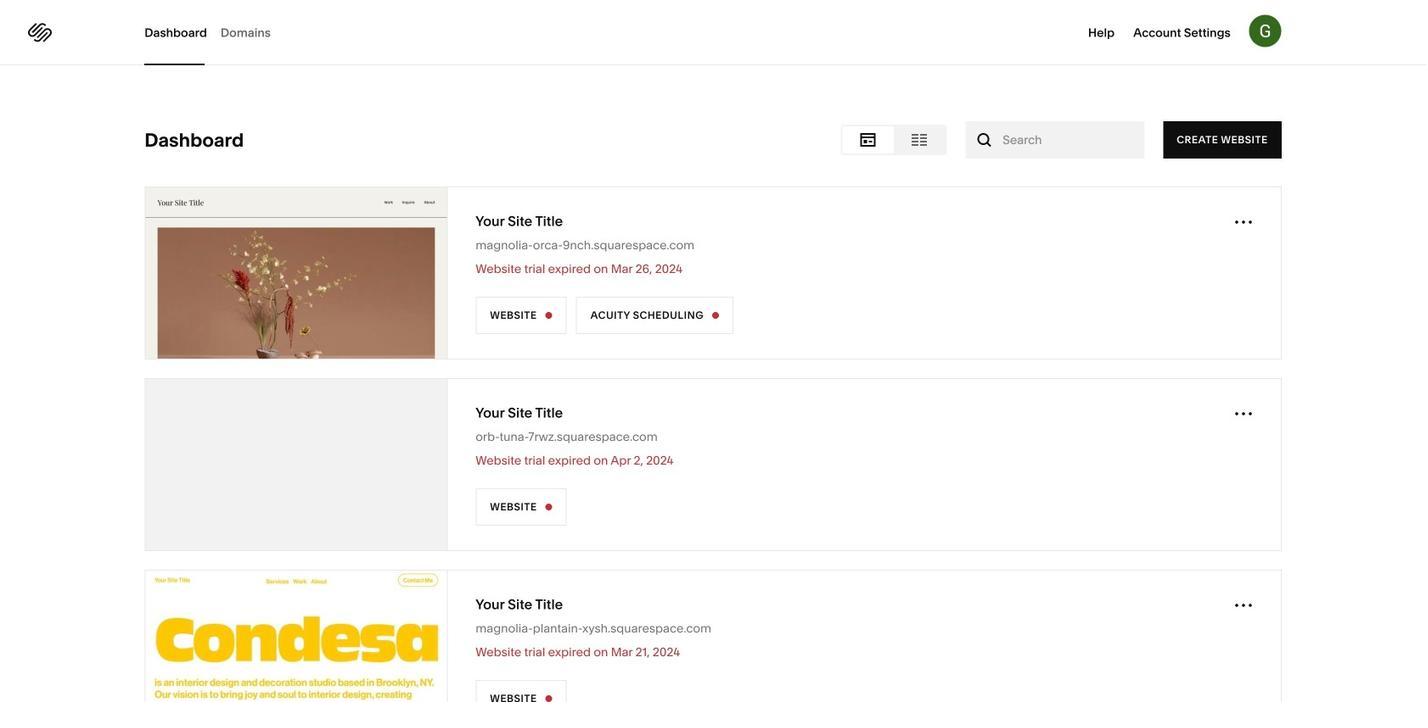 Task type: locate. For each thing, give the bounding box(es) containing it.
1 horizontal spatial tab list
[[842, 126, 945, 154]]

1 vertical spatial tab list
[[842, 126, 945, 154]]

tab list
[[145, 0, 284, 65], [842, 126, 945, 154]]

Search field
[[1003, 131, 1107, 149]]

0 horizontal spatial tab list
[[145, 0, 284, 65]]

0 vertical spatial tab list
[[145, 0, 284, 65]]



Task type: vqa. For each thing, say whether or not it's contained in the screenshot.
Help link
no



